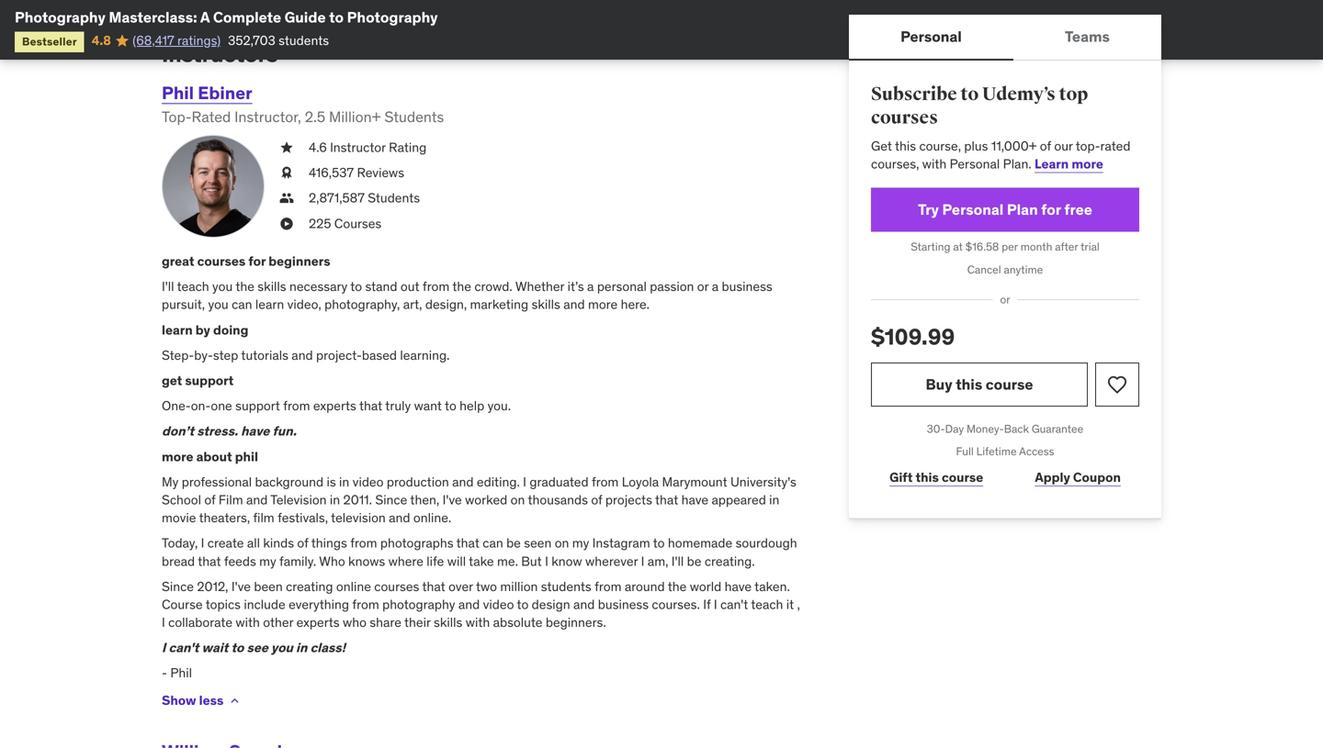 Task type: locate. For each thing, give the bounding box(es) containing it.
0 vertical spatial personal
[[900, 27, 962, 46]]

0 vertical spatial learn
[[255, 297, 284, 313]]

more down don't at the bottom of page
[[162, 449, 193, 465]]

of left our
[[1040, 138, 1051, 154]]

0 vertical spatial course
[[986, 375, 1033, 394]]

me.
[[497, 553, 518, 570]]

1 horizontal spatial be
[[687, 553, 701, 570]]

learn
[[1035, 156, 1069, 172]]

from
[[423, 279, 450, 295], [283, 398, 310, 414], [592, 474, 619, 491], [350, 535, 377, 552], [595, 579, 622, 595], [352, 597, 379, 613]]

teach up pursuit,
[[177, 279, 209, 295]]

experts down project-
[[313, 398, 356, 414]]

one
[[211, 398, 232, 414]]

0 horizontal spatial i'll
[[162, 279, 174, 295]]

1 a from the left
[[587, 279, 594, 295]]

from up who
[[352, 597, 379, 613]]

can't
[[720, 597, 748, 613], [169, 640, 199, 657]]

1 vertical spatial more
[[588, 297, 618, 313]]

2 horizontal spatial courses
[[871, 107, 938, 129]]

feeds
[[224, 553, 256, 570]]

0 vertical spatial more
[[1072, 156, 1103, 172]]

1 vertical spatial i've
[[231, 579, 251, 595]]

0 horizontal spatial my
[[259, 553, 276, 570]]

teach down taken.
[[751, 597, 783, 613]]

phil ebiner top-rated instructor, 2.5 million+ students
[[162, 82, 444, 126]]

course,
[[919, 138, 961, 154]]

1 vertical spatial have
[[681, 492, 708, 509]]

1 vertical spatial personal
[[950, 156, 1000, 172]]

great courses for beginners i'll teach you the skills necessary to stand out from the crowd. whether it's a personal passion or a business pursuit, you can learn video, photography, art, design, marketing skills and more here. learn by doing step-by-step tutorials and project-based learning. get support one-on-one support from experts that truly want to help you. don't stress. have fun. more about phil my professional background is in video production and editing. i graduated from loyola marymount university's school of film and television in 2011. since then, i've worked on thousands of projects that have appeared in movie theaters, film festivals, television and online.
[[162, 253, 796, 527]]

1 vertical spatial teach
[[751, 597, 783, 613]]

0 vertical spatial since
[[375, 492, 407, 509]]

a right passion
[[712, 279, 719, 295]]

phil inside phil ebiner top-rated instructor, 2.5 million+ students
[[162, 82, 194, 104]]

from up design,
[[423, 279, 450, 295]]

0 horizontal spatial course
[[942, 470, 983, 486]]

here.
[[621, 297, 650, 313]]

buy this course button
[[871, 363, 1088, 407]]

i'll right am,
[[671, 553, 684, 570]]

and up beginners. in the left bottom of the page
[[573, 597, 595, 613]]

that up photography at the bottom left
[[422, 579, 445, 595]]

2 horizontal spatial have
[[725, 579, 752, 595]]

0 horizontal spatial or
[[697, 279, 709, 295]]

photography masterclass: a complete guide to photography
[[15, 8, 438, 27]]

one-
[[162, 398, 191, 414]]

1 horizontal spatial learn
[[255, 297, 284, 313]]

university's
[[730, 474, 796, 491]]

apply coupon button
[[1016, 460, 1139, 497]]

0 horizontal spatial since
[[162, 579, 194, 595]]

2 horizontal spatial skills
[[532, 297, 560, 313]]

more
[[1072, 156, 1103, 172], [588, 297, 618, 313], [162, 449, 193, 465]]

you
[[212, 279, 233, 295], [208, 297, 228, 313], [271, 640, 293, 657]]

festivals,
[[278, 510, 328, 527]]

can up take
[[483, 535, 503, 552]]

on-
[[191, 398, 211, 414]]

1 vertical spatial courses
[[197, 253, 246, 270]]

to down million
[[517, 597, 529, 613]]

phil inside since 2012, i've been creating online courses that over two million students from around the world have taken. course topics include everything from photography and video to design and business courses. if i can't teach it , i collaborate with other experts who share their skills with absolute beginners. i can't wait to see you in class! - phil
[[170, 665, 192, 682]]

tutorials
[[241, 347, 288, 364]]

per
[[1002, 240, 1018, 254]]

from inside today, i create all kinds of things from photographs that can be seen on my instagram to homemade sourdough bread
[[350, 535, 377, 552]]

to inside today, i create all kinds of things from photographs that can be seen on my instagram to homemade sourdough bread
[[653, 535, 665, 552]]

learn left video,
[[255, 297, 284, 313]]

352,703 students
[[228, 32, 329, 49]]

since inside great courses for beginners i'll teach you the skills necessary to stand out from the crowd. whether it's a personal passion or a business pursuit, you can learn video, photography, art, design, marketing skills and more here. learn by doing step-by-step tutorials and project-based learning. get support one-on-one support from experts that truly want to help you. don't stress. have fun. more about phil my professional background is in video production and editing. i graduated from loyola marymount university's school of film and television in 2011. since then, i've worked on thousands of projects that have appeared in movie theaters, film festivals, television and online.
[[375, 492, 407, 509]]

0 vertical spatial on
[[510, 492, 525, 509]]

in down university's
[[769, 492, 779, 509]]

my up the know
[[572, 535, 589, 552]]

personal inside get this course, plus 11,000+ of our top-rated courses, with personal plan.
[[950, 156, 1000, 172]]

support right one
[[235, 398, 280, 414]]

full
[[956, 445, 974, 459]]

0 horizontal spatial on
[[510, 492, 525, 509]]

in left class! at the left bottom of page
[[296, 640, 307, 657]]

0 vertical spatial phil
[[162, 82, 194, 104]]

my inside today, i create all kinds of things from photographs that can be seen on my instagram to homemade sourdough bread
[[572, 535, 589, 552]]

things
[[311, 535, 347, 552]]

that inside today, i create all kinds of things from photographs that can be seen on my instagram to homemade sourdough bread
[[456, 535, 479, 552]]

i up "-"
[[162, 640, 166, 657]]

other
[[263, 615, 293, 631]]

or
[[697, 279, 709, 295], [1000, 293, 1010, 307]]

1 horizontal spatial my
[[572, 535, 589, 552]]

who
[[319, 553, 345, 570]]

their
[[404, 615, 431, 631]]

0 vertical spatial can
[[232, 297, 252, 313]]

the up courses.
[[668, 579, 687, 595]]

online.
[[413, 510, 451, 527]]

doing
[[213, 322, 248, 338]]

2 horizontal spatial with
[[922, 156, 947, 172]]

be down homemade on the right
[[687, 553, 701, 570]]

personal up $16.58
[[942, 200, 1004, 219]]

i'll up pursuit,
[[162, 279, 174, 295]]

the
[[236, 279, 254, 295], [452, 279, 471, 295], [668, 579, 687, 595]]

rating
[[389, 139, 427, 156]]

is
[[327, 474, 336, 491]]

to left "see"
[[231, 640, 244, 657]]

1 vertical spatial business
[[598, 597, 649, 613]]

business right passion
[[722, 279, 772, 295]]

0 vertical spatial teach
[[177, 279, 209, 295]]

225 courses
[[309, 215, 382, 232]]

0 horizontal spatial be
[[506, 535, 521, 552]]

0 horizontal spatial more
[[162, 449, 193, 465]]

this for get
[[895, 138, 916, 154]]

for inside great courses for beginners i'll teach you the skills necessary to stand out from the crowd. whether it's a personal passion or a business pursuit, you can learn video, photography, art, design, marketing skills and more here. learn by doing step-by-step tutorials and project-based learning. get support one-on-one support from experts that truly want to help you. don't stress. have fun. more about phil my professional background is in video production and editing. i graduated from loyola marymount university's school of film and television in 2011. since then, i've worked on thousands of projects that have appeared in movie theaters, film festivals, television and online.
[[248, 253, 266, 270]]

1 horizontal spatial or
[[1000, 293, 1010, 307]]

1 horizontal spatial since
[[375, 492, 407, 509]]

get
[[871, 138, 892, 154]]

xsmall image down xsmall icon
[[279, 164, 294, 182]]

this inside button
[[956, 375, 982, 394]]

1 vertical spatial video
[[483, 597, 514, 613]]

4.6 instructor rating
[[309, 139, 427, 156]]

0 vertical spatial be
[[506, 535, 521, 552]]

0 horizontal spatial video
[[352, 474, 384, 491]]

0 horizontal spatial for
[[248, 253, 266, 270]]

experts inside great courses for beginners i'll teach you the skills necessary to stand out from the crowd. whether it's a personal passion or a business pursuit, you can learn video, photography, art, design, marketing skills and more here. learn by doing step-by-step tutorials and project-based learning. get support one-on-one support from experts that truly want to help you. don't stress. have fun. more about phil my professional background is in video production and editing. i graduated from loyola marymount university's school of film and television in 2011. since then, i've worked on thousands of projects that have appeared in movie theaters, film festivals, television and online.
[[313, 398, 356, 414]]

have down creating.
[[725, 579, 752, 595]]

0 vertical spatial video
[[352, 474, 384, 491]]

0 vertical spatial i'll
[[162, 279, 174, 295]]

phil right "-"
[[170, 665, 192, 682]]

2 vertical spatial personal
[[942, 200, 1004, 219]]

1 horizontal spatial a
[[712, 279, 719, 295]]

that inside since 2012, i've been creating online courses that over two million students from around the world have taken. course topics include everything from photography and video to design and business courses. if i can't teach it , i collaborate with other experts who share their skills with absolute beginners. i can't wait to see you in class! - phil
[[422, 579, 445, 595]]

1 horizontal spatial i've
[[442, 492, 462, 509]]

i right today,
[[201, 535, 204, 552]]

can't right if
[[720, 597, 748, 613]]

0 vertical spatial my
[[572, 535, 589, 552]]

0 horizontal spatial students
[[279, 32, 329, 49]]

1 horizontal spatial skills
[[434, 615, 462, 631]]

0 horizontal spatial business
[[598, 597, 649, 613]]

0 horizontal spatial photography
[[15, 8, 106, 27]]

have up phil
[[241, 423, 270, 440]]

1 horizontal spatial business
[[722, 279, 772, 295]]

support
[[185, 373, 234, 389], [235, 398, 280, 414]]

course inside button
[[986, 375, 1033, 394]]

on up the know
[[555, 535, 569, 552]]

on inside today, i create all kinds of things from photographs that can be seen on my instagram to homemade sourdough bread
[[555, 535, 569, 552]]

great
[[162, 253, 194, 270]]

or right passion
[[697, 279, 709, 295]]

phil ebiner image
[[162, 135, 265, 238]]

anytime
[[1004, 263, 1043, 277]]

video down two
[[483, 597, 514, 613]]

1 horizontal spatial on
[[555, 535, 569, 552]]

ebiner
[[198, 82, 252, 104]]

be up me.
[[506, 535, 521, 552]]

i right if
[[714, 597, 717, 613]]

students up design
[[541, 579, 591, 595]]

2 horizontal spatial the
[[668, 579, 687, 595]]

i've
[[442, 492, 462, 509], [231, 579, 251, 595]]

1 vertical spatial you
[[208, 297, 228, 313]]

worked
[[465, 492, 507, 509]]

beginners.
[[546, 615, 606, 631]]

0 horizontal spatial i've
[[231, 579, 251, 595]]

in down the is
[[330, 492, 340, 509]]

1 photography from the left
[[15, 8, 106, 27]]

kinds
[[263, 535, 294, 552]]

phil up top-
[[162, 82, 194, 104]]

xsmall image
[[279, 164, 294, 182], [279, 189, 294, 207], [279, 215, 294, 233], [227, 694, 242, 709]]

1 horizontal spatial can
[[483, 535, 503, 552]]

on
[[510, 492, 525, 509], [555, 535, 569, 552]]

1 vertical spatial students
[[541, 579, 591, 595]]

learn more link
[[1035, 156, 1103, 172]]

gift
[[889, 470, 913, 486]]

design
[[532, 597, 570, 613]]

top-
[[162, 108, 192, 126]]

skills right their
[[434, 615, 462, 631]]

2 horizontal spatial more
[[1072, 156, 1103, 172]]

that up that feeds my family. who knows where life will take me. but i know wherever i am, i'll be creating.
[[456, 535, 479, 552]]

more down personal
[[588, 297, 618, 313]]

1 horizontal spatial support
[[235, 398, 280, 414]]

the up design,
[[452, 279, 471, 295]]

photographs
[[380, 535, 453, 552]]

courses inside since 2012, i've been creating online courses that over two million students from around the world have taken. course topics include everything from photography and video to design and business courses. if i can't teach it , i collaborate with other experts who share their skills with absolute beginners. i can't wait to see you in class! - phil
[[374, 579, 419, 595]]

in right the is
[[339, 474, 349, 491]]

this up courses,
[[895, 138, 916, 154]]

since down production
[[375, 492, 407, 509]]

this for buy
[[956, 375, 982, 394]]

to up am,
[[653, 535, 665, 552]]

guarantee
[[1032, 422, 1083, 436]]

since up course
[[162, 579, 194, 595]]

1 horizontal spatial the
[[452, 279, 471, 295]]

1 vertical spatial can
[[483, 535, 503, 552]]

the inside since 2012, i've been creating online courses that over two million students from around the world have taken. course topics include everything from photography and video to design and business courses. if i can't teach it , i collaborate with other experts who share their skills with absolute beginners. i can't wait to see you in class! - phil
[[668, 579, 687, 595]]

0 horizontal spatial have
[[241, 423, 270, 440]]

beginners
[[269, 253, 330, 270]]

video
[[352, 474, 384, 491], [483, 597, 514, 613]]

experts down everything
[[296, 615, 340, 631]]

i've up online.
[[442, 492, 462, 509]]

video up 2011.
[[352, 474, 384, 491]]

courses inside great courses for beginners i'll teach you the skills necessary to stand out from the crowd. whether it's a personal passion or a business pursuit, you can learn video, photography, art, design, marketing skills and more here. learn by doing step-by-step tutorials and project-based learning. get support one-on-one support from experts that truly want to help you. don't stress. have fun. more about phil my professional background is in video production and editing. i graduated from loyola marymount university's school of film and television in 2011. since then, i've worked on thousands of projects that have appeared in movie theaters, film festivals, television and online.
[[197, 253, 246, 270]]

from up knows
[[350, 535, 377, 552]]

or down anytime
[[1000, 293, 1010, 307]]

0 horizontal spatial teach
[[177, 279, 209, 295]]

courses down where in the left of the page
[[374, 579, 419, 595]]

apply
[[1035, 470, 1070, 486]]

1 vertical spatial can't
[[169, 640, 199, 657]]

1 vertical spatial on
[[555, 535, 569, 552]]

theaters,
[[199, 510, 250, 527]]

1 vertical spatial be
[[687, 553, 701, 570]]

1 vertical spatial since
[[162, 579, 194, 595]]

business down the around
[[598, 597, 649, 613]]

students
[[279, 32, 329, 49], [541, 579, 591, 595]]

students up rating
[[384, 108, 444, 126]]

courses down subscribe
[[871, 107, 938, 129]]

xsmall image
[[279, 139, 294, 157]]

buy this course
[[926, 375, 1033, 394]]

fun.
[[272, 423, 296, 440]]

1 horizontal spatial students
[[541, 579, 591, 595]]

1 vertical spatial this
[[956, 375, 982, 394]]

to inside subscribe to udemy's top courses
[[960, 83, 979, 106]]

in
[[339, 474, 349, 491], [330, 492, 340, 509], [769, 492, 779, 509], [296, 640, 307, 657]]

seen
[[524, 535, 552, 552]]

1 horizontal spatial for
[[1041, 200, 1061, 219]]

0 vertical spatial i've
[[442, 492, 462, 509]]

course
[[986, 375, 1033, 394], [942, 470, 983, 486]]

video inside great courses for beginners i'll teach you the skills necessary to stand out from the crowd. whether it's a personal passion or a business pursuit, you can learn video, photography, art, design, marketing skills and more here. learn by doing step-by-step tutorials and project-based learning. get support one-on-one support from experts that truly want to help you. don't stress. have fun. more about phil my professional background is in video production and editing. i graduated from loyola marymount university's school of film and television in 2011. since then, i've worked on thousands of projects that have appeared in movie theaters, film festivals, television and online.
[[352, 474, 384, 491]]

students down reviews
[[368, 190, 420, 206]]

and up 'worked'
[[452, 474, 474, 491]]

1 horizontal spatial courses
[[374, 579, 419, 595]]

1 horizontal spatial video
[[483, 597, 514, 613]]

2 vertical spatial skills
[[434, 615, 462, 631]]

that feeds my family. who knows where life will take me. but i know wherever i am, i'll be creating.
[[198, 553, 755, 570]]

for left free
[[1041, 200, 1061, 219]]

course for buy this course
[[986, 375, 1033, 394]]

tab list
[[849, 15, 1161, 61]]

courses
[[334, 215, 382, 232]]

this inside get this course, plus 11,000+ of our top-rated courses, with personal plan.
[[895, 138, 916, 154]]

my down kinds
[[259, 553, 276, 570]]

1 vertical spatial skills
[[532, 297, 560, 313]]

the up doing at left
[[236, 279, 254, 295]]

1 vertical spatial experts
[[296, 615, 340, 631]]

get this course, plus 11,000+ of our top-rated courses, with personal plan.
[[871, 138, 1130, 172]]

0 vertical spatial students
[[384, 108, 444, 126]]

after
[[1055, 240, 1078, 254]]

and left project-
[[292, 347, 313, 364]]

by
[[196, 322, 210, 338]]

0 vertical spatial students
[[279, 32, 329, 49]]

this right the buy
[[956, 375, 982, 394]]

a right it's
[[587, 279, 594, 295]]

xsmall image for 225 courses
[[279, 215, 294, 233]]

more down top-
[[1072, 156, 1103, 172]]

by-
[[194, 347, 213, 364]]

teams
[[1065, 27, 1110, 46]]

from up fun.
[[283, 398, 310, 414]]

can up doing at left
[[232, 297, 252, 313]]

0 horizontal spatial learn
[[162, 322, 193, 338]]

plan
[[1007, 200, 1038, 219]]

i've down feeds
[[231, 579, 251, 595]]

for left the beginners on the left top of page
[[248, 253, 266, 270]]

bread
[[162, 553, 195, 570]]

and up photographs
[[389, 510, 410, 527]]

2 photography from the left
[[347, 8, 438, 27]]

with down two
[[466, 615, 490, 631]]

on down editing.
[[510, 492, 525, 509]]

i've inside great courses for beginners i'll teach you the skills necessary to stand out from the crowd. whether it's a personal passion or a business pursuit, you can learn video, photography, art, design, marketing skills and more here. learn by doing step-by-step tutorials and project-based learning. get support one-on-one support from experts that truly want to help you. don't stress. have fun. more about phil my professional background is in video production and editing. i graduated from loyola marymount university's school of film and television in 2011. since then, i've worked on thousands of projects that have appeared in movie theaters, film festivals, television and online.
[[442, 492, 462, 509]]

0 vertical spatial courses
[[871, 107, 938, 129]]

1 horizontal spatial can't
[[720, 597, 748, 613]]

1 horizontal spatial with
[[466, 615, 490, 631]]

1 vertical spatial support
[[235, 398, 280, 414]]

since inside since 2012, i've been creating online courses that over two million students from around the world have taken. course topics include everything from photography and video to design and business courses. if i can't teach it , i collaborate with other experts who share their skills with absolute beginners. i can't wait to see you in class! - phil
[[162, 579, 194, 595]]

teams button
[[1013, 15, 1161, 59]]

about
[[196, 449, 232, 465]]

xsmall image for 416,537 reviews
[[279, 164, 294, 182]]

personal down plus
[[950, 156, 1000, 172]]

skills down whether
[[532, 297, 560, 313]]

have down "marymount"
[[681, 492, 708, 509]]

0 horizontal spatial a
[[587, 279, 594, 295]]

with down 'course,'
[[922, 156, 947, 172]]

xsmall image left the 225
[[279, 215, 294, 233]]

(68,417 ratings)
[[133, 32, 221, 49]]

wherever
[[585, 553, 638, 570]]

business
[[722, 279, 772, 295], [598, 597, 649, 613]]

life
[[427, 553, 444, 570]]

that down create
[[198, 553, 221, 570]]

0 vertical spatial experts
[[313, 398, 356, 414]]

students down guide
[[279, 32, 329, 49]]

2 vertical spatial you
[[271, 640, 293, 657]]

1 vertical spatial my
[[259, 553, 276, 570]]

photography right guide
[[347, 8, 438, 27]]

phil ebiner link
[[162, 82, 252, 104]]

0 vertical spatial business
[[722, 279, 772, 295]]

with down include
[[236, 615, 260, 631]]

i right editing.
[[523, 474, 526, 491]]

1 vertical spatial i'll
[[671, 553, 684, 570]]

learn up step-
[[162, 322, 193, 338]]

0 vertical spatial support
[[185, 373, 234, 389]]

online
[[336, 579, 371, 595]]

photography up bestseller
[[15, 8, 106, 27]]

1 vertical spatial course
[[942, 470, 983, 486]]

personal up subscribe
[[900, 27, 962, 46]]

0 horizontal spatial support
[[185, 373, 234, 389]]

have
[[241, 423, 270, 440], [681, 492, 708, 509], [725, 579, 752, 595]]

xsmall image left 2,871,587
[[279, 189, 294, 207]]

1 horizontal spatial photography
[[347, 8, 438, 27]]



Task type: vqa. For each thing, say whether or not it's contained in the screenshot.
Mastering related to Guide
no



Task type: describe. For each thing, give the bounding box(es) containing it.
2012,
[[197, 579, 228, 595]]

know
[[551, 553, 582, 570]]

i right but
[[545, 553, 548, 570]]

less
[[199, 693, 224, 709]]

my
[[162, 474, 179, 491]]

i inside today, i create all kinds of things from photographs that can be seen on my instagram to homemade sourdough bread
[[201, 535, 204, 552]]

of left projects
[[591, 492, 602, 509]]

352,703
[[228, 32, 275, 49]]

2.5
[[305, 108, 325, 126]]

top
[[1059, 83, 1088, 106]]

the for skills
[[452, 279, 471, 295]]

course for gift this course
[[942, 470, 983, 486]]

all
[[247, 535, 260, 552]]

i've inside since 2012, i've been creating online courses that over two million students from around the world have taken. course topics include everything from photography and video to design and business courses. if i can't teach it , i collaborate with other experts who share their skills with absolute beginners. i can't wait to see you in class! - phil
[[231, 579, 251, 595]]

you inside since 2012, i've been creating online courses that over two million students from around the world have taken. course topics include everything from photography and video to design and business courses. if i can't teach it , i collaborate with other experts who share their skills with absolute beginners. i can't wait to see you in class! - phil
[[271, 640, 293, 657]]

marymount
[[662, 474, 727, 491]]

world
[[690, 579, 721, 595]]

photography,
[[324, 297, 400, 313]]

art,
[[403, 297, 422, 313]]

instructors
[[162, 40, 278, 68]]

business inside since 2012, i've been creating online courses that over two million students from around the world have taken. course topics include everything from photography and video to design and business courses. if i can't teach it , i collaborate with other experts who share their skills with absolute beginners. i can't wait to see you in class! - phil
[[598, 597, 649, 613]]

loyola
[[622, 474, 659, 491]]

based
[[362, 347, 397, 364]]

business inside great courses for beginners i'll teach you the skills necessary to stand out from the crowd. whether it's a personal passion or a business pursuit, you can learn video, photography, art, design, marketing skills and more here. learn by doing step-by-step tutorials and project-based learning. get support one-on-one support from experts that truly want to help you. don't stress. have fun. more about phil my professional background is in video production and editing. i graduated from loyola marymount university's school of film and television in 2011. since then, i've worked on thousands of projects that have appeared in movie theaters, film festivals, television and online.
[[722, 279, 772, 295]]

i inside great courses for beginners i'll teach you the skills necessary to stand out from the crowd. whether it's a personal passion or a business pursuit, you can learn video, photography, art, design, marketing skills and more here. learn by doing step-by-step tutorials and project-based learning. get support one-on-one support from experts that truly want to help you. don't stress. have fun. more about phil my professional background is in video production and editing. i graduated from loyola marymount university's school of film and television in 2011. since then, i've worked on thousands of projects that have appeared in movie theaters, film festivals, television and online.
[[523, 474, 526, 491]]

crowd.
[[474, 279, 512, 295]]

students inside phil ebiner top-rated instructor, 2.5 million+ students
[[384, 108, 444, 126]]

$109.99
[[871, 323, 955, 351]]

teach inside great courses for beginners i'll teach you the skills necessary to stand out from the crowd. whether it's a personal passion or a business pursuit, you can learn video, photography, art, design, marketing skills and more here. learn by doing step-by-step tutorials and project-based learning. get support one-on-one support from experts that truly want to help you. don't stress. have fun. more about phil my professional background is in video production and editing. i graduated from loyola marymount university's school of film and television in 2011. since then, i've worked on thousands of projects that have appeared in movie theaters, film festivals, television and online.
[[177, 279, 209, 295]]

,
[[797, 597, 800, 613]]

homemade
[[668, 535, 732, 552]]

udemy's
[[982, 83, 1055, 106]]

where
[[388, 553, 423, 570]]

i'll inside great courses for beginners i'll teach you the skills necessary to stand out from the crowd. whether it's a personal passion or a business pursuit, you can learn video, photography, art, design, marketing skills and more here. learn by doing step-by-step tutorials and project-based learning. get support one-on-one support from experts that truly want to help you. don't stress. have fun. more about phil my professional background is in video production and editing. i graduated from loyola marymount university's school of film and television in 2011. since then, i've worked on thousands of projects that have appeared in movie theaters, film festivals, television and online.
[[162, 279, 174, 295]]

1 vertical spatial learn
[[162, 322, 193, 338]]

this for gift
[[915, 470, 939, 486]]

top-
[[1076, 138, 1100, 154]]

two
[[476, 579, 497, 595]]

that left truly
[[359, 398, 382, 414]]

marketing
[[470, 297, 528, 313]]

with inside get this course, plus 11,000+ of our top-rated courses, with personal plan.
[[922, 156, 947, 172]]

subscribe
[[871, 83, 957, 106]]

a
[[200, 8, 210, 27]]

then,
[[410, 492, 439, 509]]

tab list containing personal
[[849, 15, 1161, 61]]

been
[[254, 579, 283, 595]]

day
[[945, 422, 964, 436]]

of inside get this course, plus 11,000+ of our top-rated courses, with personal plan.
[[1040, 138, 1051, 154]]

video inside since 2012, i've been creating online courses that over two million students from around the world have taken. course topics include everything from photography and video to design and business courses. if i can't teach it , i collaborate with other experts who share their skills with absolute beginners. i can't wait to see you in class! - phil
[[483, 597, 514, 613]]

1 horizontal spatial i'll
[[671, 553, 684, 570]]

money-
[[967, 422, 1004, 436]]

over
[[448, 579, 473, 595]]

class!
[[310, 640, 345, 657]]

i left am,
[[641, 553, 644, 570]]

teach inside since 2012, i've been creating online courses that over two million students from around the world have taken. course topics include everything from photography and video to design and business courses. if i can't teach it , i collaborate with other experts who share their skills with absolute beginners. i can't wait to see you in class! - phil
[[751, 597, 783, 613]]

learning.
[[400, 347, 450, 364]]

0 vertical spatial you
[[212, 279, 233, 295]]

out
[[400, 279, 419, 295]]

0 horizontal spatial can't
[[169, 640, 199, 657]]

necessary
[[289, 279, 347, 295]]

skills inside since 2012, i've been creating online courses that over two million students from around the world have taken. course topics include everything from photography and video to design and business courses. if i can't teach it , i collaborate with other experts who share their skills with absolute beginners. i can't wait to see you in class! - phil
[[434, 615, 462, 631]]

pursuit,
[[162, 297, 205, 313]]

the for over
[[668, 579, 687, 595]]

projects
[[605, 492, 652, 509]]

million
[[500, 579, 538, 595]]

and down over
[[458, 597, 480, 613]]

don't
[[162, 423, 194, 440]]

to right guide
[[329, 8, 344, 27]]

0 horizontal spatial with
[[236, 615, 260, 631]]

1 vertical spatial students
[[368, 190, 420, 206]]

creating
[[286, 579, 333, 595]]

0 vertical spatial skills
[[258, 279, 286, 295]]

project-
[[316, 347, 362, 364]]

thousands
[[528, 492, 588, 509]]

on inside great courses for beginners i'll teach you the skills necessary to stand out from the crowd. whether it's a personal passion or a business pursuit, you can learn video, photography, art, design, marketing skills and more here. learn by doing step-by-step tutorials and project-based learning. get support one-on-one support from experts that truly want to help you. don't stress. have fun. more about phil my professional background is in video production and editing. i graduated from loyola marymount university's school of film and television in 2011. since then, i've worked on thousands of projects that have appeared in movie theaters, film festivals, television and online.
[[510, 492, 525, 509]]

guide
[[284, 8, 326, 27]]

can inside great courses for beginners i'll teach you the skills necessary to stand out from the crowd. whether it's a personal passion or a business pursuit, you can learn video, photography, art, design, marketing skills and more here. learn by doing step-by-step tutorials and project-based learning. get support one-on-one support from experts that truly want to help you. don't stress. have fun. more about phil my professional background is in video production and editing. i graduated from loyola marymount university's school of film and television in 2011. since then, i've worked on thousands of projects that have appeared in movie theaters, film festivals, television and online.
[[232, 297, 252, 313]]

instructor
[[330, 139, 386, 156]]

try personal plan for free
[[918, 200, 1092, 219]]

personal button
[[849, 15, 1013, 59]]

movie
[[162, 510, 196, 527]]

create
[[207, 535, 244, 552]]

courses inside subscribe to udemy's top courses
[[871, 107, 938, 129]]

since 2012, i've been creating online courses that over two million students from around the world have taken. course topics include everything from photography and video to design and business courses. if i can't teach it , i collaborate with other experts who share their skills with absolute beginners. i can't wait to see you in class! - phil
[[162, 579, 800, 682]]

11,000+
[[991, 138, 1037, 154]]

1 horizontal spatial have
[[681, 492, 708, 509]]

step-
[[162, 347, 194, 364]]

get
[[162, 373, 182, 389]]

2 vertical spatial more
[[162, 449, 193, 465]]

xsmall image for 2,871,587 students
[[279, 189, 294, 207]]

0 vertical spatial have
[[241, 423, 270, 440]]

but
[[521, 553, 542, 570]]

coupon
[[1073, 470, 1121, 486]]

instructor,
[[234, 108, 301, 126]]

background
[[255, 474, 323, 491]]

of inside today, i create all kinds of things from photographs that can be seen on my instagram to homemade sourdough bread
[[297, 535, 308, 552]]

rated
[[192, 108, 231, 126]]

courses.
[[652, 597, 700, 613]]

lifetime
[[976, 445, 1017, 459]]

1 horizontal spatial more
[[588, 297, 618, 313]]

416,537 reviews
[[309, 165, 404, 181]]

be inside today, i create all kinds of things from photographs that can be seen on my instagram to homemade sourdough bread
[[506, 535, 521, 552]]

stress.
[[197, 423, 238, 440]]

if
[[703, 597, 711, 613]]

from up projects
[[592, 474, 619, 491]]

that down loyola
[[655, 492, 678, 509]]

knows
[[348, 553, 385, 570]]

will
[[447, 553, 466, 570]]

2 a from the left
[[712, 279, 719, 295]]

stand
[[365, 279, 397, 295]]

have inside since 2012, i've been creating online courses that over two million students from around the world have taken. course topics include everything from photography and video to design and business courses. if i can't teach it , i collaborate with other experts who share their skills with absolute beginners. i can't wait to see you in class! - phil
[[725, 579, 752, 595]]

personal inside "button"
[[900, 27, 962, 46]]

it's
[[567, 279, 584, 295]]

of down professional
[[204, 492, 215, 509]]

students inside since 2012, i've been creating online courses that over two million students from around the world have taken. course topics include everything from photography and video to design and business courses. if i can't teach it , i collaborate with other experts who share their skills with absolute beginners. i can't wait to see you in class! - phil
[[541, 579, 591, 595]]

rated
[[1100, 138, 1130, 154]]

xsmall image inside show less "button"
[[227, 694, 242, 709]]

complete
[[213, 8, 281, 27]]

to left help
[[445, 398, 456, 414]]

around
[[625, 579, 665, 595]]

editing.
[[477, 474, 520, 491]]

you.
[[487, 398, 511, 414]]

sourdough
[[736, 535, 797, 552]]

i down course
[[162, 615, 165, 631]]

try personal plan for free link
[[871, 188, 1139, 232]]

wishlist image
[[1106, 374, 1128, 396]]

and down it's
[[563, 297, 585, 313]]

plan.
[[1003, 156, 1031, 172]]

passion
[[650, 279, 694, 295]]

experts inside since 2012, i've been creating online courses that over two million students from around the world have taken. course topics include everything from photography and video to design and business courses. if i can't teach it , i collaborate with other experts who share their skills with absolute beginners. i can't wait to see you in class! - phil
[[296, 615, 340, 631]]

in inside since 2012, i've been creating online courses that over two million students from around the world have taken. course topics include everything from photography and video to design and business courses. if i can't teach it , i collaborate with other experts who share their skills with absolute beginners. i can't wait to see you in class! - phil
[[296, 640, 307, 657]]

0 horizontal spatial the
[[236, 279, 254, 295]]

want
[[414, 398, 442, 414]]

or inside great courses for beginners i'll teach you the skills necessary to stand out from the crowd. whether it's a personal passion or a business pursuit, you can learn video, photography, art, design, marketing skills and more here. learn by doing step-by-step tutorials and project-based learning. get support one-on-one support from experts that truly want to help you. don't stress. have fun. more about phil my professional background is in video production and editing. i graduated from loyola marymount university's school of film and television in 2011. since then, i've worked on thousands of projects that have appeared in movie theaters, film festivals, television and online.
[[697, 279, 709, 295]]

subscribe to udemy's top courses
[[871, 83, 1088, 129]]

truly
[[385, 398, 411, 414]]

to up photography,
[[350, 279, 362, 295]]

million+
[[329, 108, 381, 126]]

gift this course link
[[871, 460, 1002, 497]]

from down wherever on the bottom of the page
[[595, 579, 622, 595]]

professional
[[182, 474, 252, 491]]

wait
[[202, 640, 228, 657]]

topics
[[206, 597, 241, 613]]

television
[[331, 510, 386, 527]]

0 vertical spatial for
[[1041, 200, 1061, 219]]

can inside today, i create all kinds of things from photographs that can be seen on my instagram to homemade sourdough bread
[[483, 535, 503, 552]]

apply coupon
[[1035, 470, 1121, 486]]

buy
[[926, 375, 952, 394]]

and up film
[[246, 492, 268, 509]]



